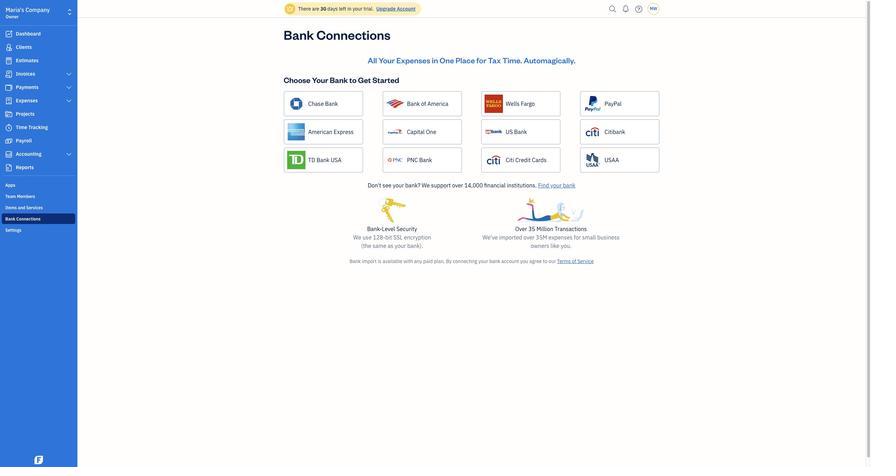 Task type: locate. For each thing, give the bounding box(es) containing it.
dashboard
[[16, 31, 41, 37]]

your right choose
[[312, 75, 329, 85]]

over 35 million transactions we've imported over 35m expenses for small business owners like you.
[[483, 226, 620, 250]]

0 vertical spatial expenses
[[397, 55, 431, 65]]

1 vertical spatial of
[[573, 259, 577, 265]]

wells
[[506, 100, 520, 107]]

for down the transactions
[[574, 234, 581, 241]]

chevron large down image
[[66, 98, 72, 104], [66, 152, 72, 157]]

1 vertical spatial we
[[354, 234, 362, 241]]

over left 14,000
[[453, 182, 464, 189]]

0 vertical spatial we
[[422, 182, 430, 189]]

1 horizontal spatial bank
[[564, 182, 576, 189]]

for
[[477, 55, 487, 65], [574, 234, 581, 241]]

invoice image
[[5, 71, 13, 78]]

don't
[[368, 182, 382, 189]]

payroll
[[16, 138, 32, 144]]

1 vertical spatial chevron large down image
[[66, 152, 72, 157]]

1 horizontal spatial of
[[573, 259, 577, 265]]

bank?
[[406, 182, 421, 189]]

bank right find
[[564, 182, 576, 189]]

chevron large down image down payments link
[[66, 98, 72, 104]]

we inside bank-level security we use 128-bit ssl encryption (the same as your bank).
[[354, 234, 362, 241]]

connections inside 'link'
[[16, 217, 41, 222]]

0 horizontal spatial your
[[312, 75, 329, 85]]

bit
[[386, 234, 392, 241]]

american
[[309, 129, 333, 136]]

bank right td
[[317, 157, 330, 164]]

bank left the account
[[490, 259, 501, 265]]

0 vertical spatial bank connections
[[284, 26, 391, 43]]

chevron large down image for invoices
[[66, 72, 72, 77]]

1 horizontal spatial connections
[[317, 26, 391, 43]]

your down the "ssl"
[[395, 243, 406, 250]]

bank right us
[[515, 129, 528, 136]]

time tracking link
[[2, 122, 75, 134]]

chevron large down image down the payroll link on the left top
[[66, 152, 72, 157]]

time tracking
[[16, 124, 48, 131]]

accounting link
[[2, 148, 75, 161]]

by
[[447, 259, 452, 265]]

1 vertical spatial for
[[574, 234, 581, 241]]

main element
[[0, 0, 95, 468]]

0 vertical spatial for
[[477, 55, 487, 65]]

payroll link
[[2, 135, 75, 148]]

for left tax
[[477, 55, 487, 65]]

0 vertical spatial to
[[350, 75, 357, 85]]

report image
[[5, 165, 13, 172]]

one right capital
[[426, 129, 437, 136]]

your
[[353, 6, 363, 12], [393, 182, 404, 189], [551, 182, 562, 189], [395, 243, 406, 250], [479, 259, 489, 265]]

1 vertical spatial connections
[[16, 217, 41, 222]]

your left the trial.
[[353, 6, 363, 12]]

in left place on the right top
[[432, 55, 439, 65]]

in right the left at the top of the page
[[348, 6, 352, 12]]

0 horizontal spatial bank connections
[[5, 217, 41, 222]]

imported
[[500, 234, 523, 241]]

0 vertical spatial of
[[422, 100, 427, 107]]

over down 35 in the right of the page
[[524, 234, 535, 241]]

1 vertical spatial chevron large down image
[[66, 85, 72, 91]]

chart image
[[5, 151, 13, 158]]

all your expenses in one place for tax time. automagically.
[[368, 55, 576, 65]]

1 horizontal spatial for
[[574, 234, 581, 241]]

chevron large down image inside expenses link
[[66, 98, 72, 104]]

items and services link
[[2, 203, 75, 213]]

0 horizontal spatial expenses
[[16, 98, 38, 104]]

of
[[422, 100, 427, 107], [573, 259, 577, 265]]

1 vertical spatial your
[[312, 75, 329, 85]]

0 horizontal spatial we
[[354, 234, 362, 241]]

transactions
[[555, 226, 587, 233]]

bank right pnc
[[420, 157, 433, 164]]

0 horizontal spatial of
[[422, 100, 427, 107]]

reports link
[[2, 162, 75, 174]]

account
[[502, 259, 520, 265]]

1 vertical spatial expenses
[[16, 98, 38, 104]]

chevron large down image inside payments link
[[66, 85, 72, 91]]

accounting
[[16, 151, 42, 157]]

over for 35m
[[524, 234, 535, 241]]

0 horizontal spatial bank
[[490, 259, 501, 265]]

expenses down payments
[[16, 98, 38, 104]]

1 horizontal spatial we
[[422, 182, 430, 189]]

0 horizontal spatial one
[[426, 129, 437, 136]]

your right all
[[379, 55, 395, 65]]

us bank
[[506, 129, 528, 136]]

connections
[[317, 26, 391, 43], [16, 217, 41, 222]]

bank down items at top left
[[5, 217, 15, 222]]

0 vertical spatial in
[[348, 6, 352, 12]]

1 horizontal spatial to
[[543, 259, 548, 265]]

1 horizontal spatial your
[[379, 55, 395, 65]]

over
[[453, 182, 464, 189], [524, 234, 535, 241]]

support
[[432, 182, 451, 189]]

1 horizontal spatial bank connections
[[284, 26, 391, 43]]

1 chevron large down image from the top
[[66, 72, 72, 77]]

over for 14,000
[[453, 182, 464, 189]]

all
[[368, 55, 377, 65]]

chevron large down image up expenses link
[[66, 85, 72, 91]]

0 vertical spatial bank
[[564, 182, 576, 189]]

1 vertical spatial bank connections
[[5, 217, 41, 222]]

estimate image
[[5, 57, 13, 64]]

estimates
[[16, 57, 39, 64]]

bank left import at bottom
[[350, 259, 361, 265]]

america
[[428, 100, 449, 107]]

one left place on the right top
[[440, 55, 455, 65]]

chevron large down image
[[66, 72, 72, 77], [66, 85, 72, 91]]

connections down the there are 30 days left in your trial. upgrade account
[[317, 26, 391, 43]]

to left our
[[543, 259, 548, 265]]

bank import is available with any paid plan. by connecting your bank account you agree to our terms of service
[[350, 259, 594, 265]]

2 chevron large down image from the top
[[66, 152, 72, 157]]

you
[[521, 259, 529, 265]]

35m
[[536, 234, 548, 241]]

maria's company owner
[[6, 6, 50, 19]]

chevron large down image for accounting
[[66, 152, 72, 157]]

dashboard link
[[2, 28, 75, 41]]

automagically.
[[524, 55, 576, 65]]

institutions.
[[507, 182, 537, 189]]

bank connections
[[284, 26, 391, 43], [5, 217, 41, 222]]

0 vertical spatial connections
[[317, 26, 391, 43]]

for inside 'over 35 million transactions we've imported over 35m expenses for small business owners like you.'
[[574, 234, 581, 241]]

expenses
[[549, 234, 573, 241]]

0 vertical spatial your
[[379, 55, 395, 65]]

14,000
[[465, 182, 483, 189]]

we right bank?
[[422, 182, 430, 189]]

project image
[[5, 111, 13, 118]]

freshbooks image
[[33, 457, 44, 465]]

bank connections down 'items and services'
[[5, 217, 41, 222]]

chevron large down image inside invoices link
[[66, 72, 72, 77]]

0 horizontal spatial over
[[453, 182, 464, 189]]

bank down there
[[284, 26, 314, 43]]

expenses inside main element
[[16, 98, 38, 104]]

1 chevron large down image from the top
[[66, 98, 72, 104]]

financial
[[485, 182, 506, 189]]

we left use
[[354, 234, 362, 241]]

items and services
[[5, 205, 43, 211]]

chevron large down image down estimates link
[[66, 72, 72, 77]]

of right the terms
[[573, 259, 577, 265]]

expenses up started
[[397, 55, 431, 65]]

to
[[350, 75, 357, 85], [543, 259, 548, 265]]

connections down 'items and services'
[[16, 217, 41, 222]]

citi
[[506, 157, 515, 164]]

owners
[[531, 243, 550, 250]]

client image
[[5, 44, 13, 51]]

0 horizontal spatial in
[[348, 6, 352, 12]]

1 horizontal spatial over
[[524, 234, 535, 241]]

of left america
[[422, 100, 427, 107]]

chase
[[309, 100, 324, 107]]

td
[[309, 157, 316, 164]]

1 horizontal spatial in
[[432, 55, 439, 65]]

to left get
[[350, 75, 357, 85]]

0 vertical spatial one
[[440, 55, 455, 65]]

1 horizontal spatial one
[[440, 55, 455, 65]]

1 vertical spatial one
[[426, 129, 437, 136]]

0 vertical spatial over
[[453, 182, 464, 189]]

usa
[[331, 157, 342, 164]]

bank
[[284, 26, 314, 43], [330, 75, 348, 85], [325, 100, 338, 107], [407, 100, 420, 107], [515, 129, 528, 136], [317, 157, 330, 164], [420, 157, 433, 164], [5, 217, 15, 222], [350, 259, 361, 265]]

bank left america
[[407, 100, 420, 107]]

over inside 'over 35 million transactions we've imported over 35m expenses for small business owners like you.'
[[524, 234, 535, 241]]

1 vertical spatial over
[[524, 234, 535, 241]]

paid
[[424, 259, 433, 265]]

0 horizontal spatial for
[[477, 55, 487, 65]]

choose your bank to get started
[[284, 75, 400, 85]]

apps
[[5, 183, 15, 188]]

0 vertical spatial chevron large down image
[[66, 98, 72, 104]]

invoices
[[16, 71, 35, 77]]

us
[[506, 129, 513, 136]]

0 horizontal spatial connections
[[16, 217, 41, 222]]

1 vertical spatial bank
[[490, 259, 501, 265]]

payment image
[[5, 84, 13, 91]]

2 chevron large down image from the top
[[66, 85, 72, 91]]

0 vertical spatial chevron large down image
[[66, 72, 72, 77]]

wells fargo
[[506, 100, 535, 107]]

payments link
[[2, 81, 75, 94]]

left
[[339, 6, 347, 12]]

your right connecting
[[479, 259, 489, 265]]

bank connections down days
[[284, 26, 391, 43]]

one
[[440, 55, 455, 65], [426, 129, 437, 136]]



Task type: describe. For each thing, give the bounding box(es) containing it.
estimates link
[[2, 55, 75, 67]]

upgrade account link
[[375, 6, 416, 12]]

upgrade
[[377, 6, 396, 12]]

search image
[[608, 4, 619, 14]]

tax
[[488, 55, 501, 65]]

million
[[537, 226, 554, 233]]

see
[[383, 182, 392, 189]]

members
[[17, 194, 35, 199]]

express
[[334, 129, 354, 136]]

citi credit cards
[[506, 157, 547, 164]]

128-
[[373, 234, 386, 241]]

available
[[383, 259, 403, 265]]

you.
[[561, 243, 572, 250]]

as
[[388, 243, 394, 250]]

and
[[18, 205, 25, 211]]

timer image
[[5, 124, 13, 131]]

capital
[[407, 129, 425, 136]]

money image
[[5, 138, 13, 145]]

started
[[373, 75, 400, 85]]

td bank usa
[[309, 157, 342, 164]]

fargo
[[521, 100, 535, 107]]

find
[[539, 182, 550, 189]]

trial.
[[364, 6, 374, 12]]

clients link
[[2, 41, 75, 54]]

bank left get
[[330, 75, 348, 85]]

our
[[549, 259, 556, 265]]

mw button
[[648, 3, 660, 15]]

small
[[583, 234, 597, 241]]

crown image
[[287, 5, 294, 13]]

your inside bank-level security we use 128-bit ssl encryption (the same as your bank).
[[395, 243, 406, 250]]

chevron large down image for payments
[[66, 85, 72, 91]]

settings
[[5, 228, 21, 233]]

team members link
[[2, 191, 75, 202]]

choose
[[284, 75, 311, 85]]

we've
[[483, 234, 498, 241]]

team members
[[5, 194, 35, 199]]

with
[[404, 259, 413, 265]]

is
[[378, 259, 382, 265]]

security
[[397, 226, 418, 233]]

reports
[[16, 165, 34, 171]]

bank-
[[367, 226, 382, 233]]

don't see your bank? we support over 14,000 financial institutions. find your bank
[[368, 182, 576, 189]]

over
[[516, 226, 528, 233]]

business
[[598, 234, 620, 241]]

ssl
[[394, 234, 403, 241]]

capital one
[[407, 129, 437, 136]]

time
[[16, 124, 27, 131]]

dashboard image
[[5, 31, 13, 38]]

1 vertical spatial in
[[432, 55, 439, 65]]

notifications image
[[621, 2, 632, 16]]

1 vertical spatial to
[[543, 259, 548, 265]]

place
[[456, 55, 475, 65]]

(the
[[361, 243, 372, 250]]

connecting
[[453, 259, 478, 265]]

services
[[26, 205, 43, 211]]

are
[[312, 6, 320, 12]]

pnc bank
[[407, 157, 433, 164]]

settings link
[[2, 225, 75, 236]]

days
[[328, 6, 338, 12]]

terms of service link
[[558, 259, 594, 265]]

account
[[397, 6, 416, 12]]

go to help image
[[634, 4, 645, 14]]

bank-level security we use 128-bit ssl encryption (the same as your bank).
[[354, 226, 431, 250]]

any
[[415, 259, 422, 265]]

service
[[578, 259, 594, 265]]

bank connections inside bank connections 'link'
[[5, 217, 41, 222]]

agree
[[530, 259, 542, 265]]

0 horizontal spatial to
[[350, 75, 357, 85]]

your for choose
[[312, 75, 329, 85]]

usaa
[[605, 157, 620, 164]]

chase bank
[[309, 100, 338, 107]]

bank right chase
[[325, 100, 338, 107]]

paypal
[[605, 100, 622, 107]]

credit
[[516, 157, 531, 164]]

encryption
[[404, 234, 431, 241]]

35
[[529, 226, 536, 233]]

clients
[[16, 44, 32, 50]]

bank).
[[408, 243, 424, 250]]

tracking
[[28, 124, 48, 131]]

company
[[26, 6, 50, 13]]

import
[[362, 259, 377, 265]]

expense image
[[5, 98, 13, 105]]

items
[[5, 205, 17, 211]]

payments
[[16, 84, 39, 91]]

maria's
[[6, 6, 24, 13]]

bank of america
[[407, 100, 449, 107]]

chevron large down image for expenses
[[66, 98, 72, 104]]

your right find
[[551, 182, 562, 189]]

1 horizontal spatial expenses
[[397, 55, 431, 65]]

your for all
[[379, 55, 395, 65]]

mw
[[650, 6, 658, 11]]

30
[[321, 6, 327, 12]]

like
[[551, 243, 560, 250]]

your right the see at the left
[[393, 182, 404, 189]]

level
[[382, 226, 396, 233]]

find your bank link
[[539, 182, 576, 189]]

projects
[[16, 111, 35, 117]]

expenses link
[[2, 95, 75, 107]]

cards
[[533, 157, 547, 164]]

bank inside 'link'
[[5, 217, 15, 222]]

projects link
[[2, 108, 75, 121]]

apps link
[[2, 180, 75, 191]]



Task type: vqa. For each thing, say whether or not it's contained in the screenshot.
0h corresponding to All Team Members 0h 00m — View Time Entries See how much time is being spent on each client
no



